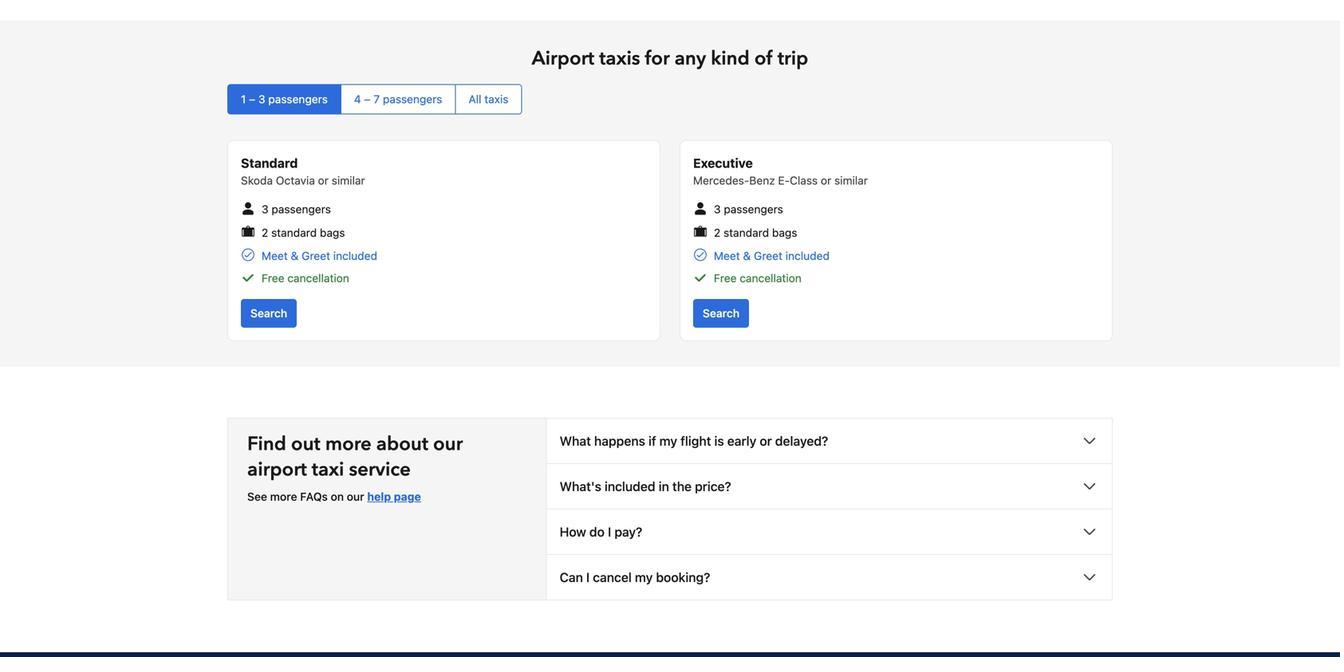Task type: locate. For each thing, give the bounding box(es) containing it.
1 2 standard bags from the left
[[262, 226, 345, 239]]

0 horizontal spatial meet
[[262, 249, 288, 263]]

– right 1
[[249, 93, 255, 106]]

0 vertical spatial our
[[433, 431, 463, 458]]

greet
[[302, 249, 330, 263], [754, 249, 783, 263]]

1 horizontal spatial meet
[[714, 249, 740, 263]]

0 horizontal spatial our
[[347, 490, 364, 504]]

0 horizontal spatial greet
[[302, 249, 330, 263]]

taxis
[[599, 45, 640, 72], [484, 93, 509, 106]]

meet & greet included
[[262, 249, 377, 263], [714, 249, 830, 263]]

& down octavia
[[291, 249, 299, 263]]

0 horizontal spatial i
[[586, 570, 590, 585]]

1 standard from the left
[[271, 226, 317, 239]]

2 standard bags down benz
[[714, 226, 797, 239]]

2 3 passengers from the left
[[714, 203, 783, 216]]

1 free cancellation from the left
[[262, 272, 349, 285]]

1 vertical spatial i
[[586, 570, 590, 585]]

can i cancel my booking?
[[560, 570, 710, 585]]

&
[[291, 249, 299, 263], [743, 249, 751, 263]]

2 – from the left
[[364, 93, 371, 106]]

7
[[374, 93, 380, 106]]

0 vertical spatial taxis
[[599, 45, 640, 72]]

1 horizontal spatial cancellation
[[740, 272, 802, 285]]

1 horizontal spatial greet
[[754, 249, 783, 263]]

more
[[325, 431, 372, 458], [270, 490, 297, 504]]

free
[[262, 272, 284, 285], [714, 272, 737, 285]]

– left the 7
[[364, 93, 371, 106]]

all
[[469, 93, 481, 106]]

1 – from the left
[[249, 93, 255, 106]]

1 – 3 passengers
[[241, 93, 328, 106]]

1 vertical spatial more
[[270, 490, 297, 504]]

2 & from the left
[[743, 249, 751, 263]]

out
[[291, 431, 320, 458]]

1 vertical spatial our
[[347, 490, 364, 504]]

1 greet from the left
[[302, 249, 330, 263]]

2 standard bags
[[262, 226, 345, 239], [714, 226, 797, 239]]

1 horizontal spatial free cancellation
[[714, 272, 802, 285]]

1 horizontal spatial 2
[[714, 226, 721, 239]]

& for standard
[[291, 249, 299, 263]]

taxis left for at the left top
[[599, 45, 640, 72]]

2 bags from the left
[[772, 226, 797, 239]]

0 horizontal spatial standard
[[271, 226, 317, 239]]

more right out
[[325, 431, 372, 458]]

3 passengers
[[262, 203, 331, 216], [714, 203, 783, 216]]

1 & from the left
[[291, 249, 299, 263]]

3 down skoda
[[262, 203, 269, 216]]

1 horizontal spatial search button
[[693, 299, 749, 328]]

bags
[[320, 226, 345, 239], [772, 226, 797, 239]]

our right on
[[347, 490, 364, 504]]

faqs
[[300, 490, 328, 504]]

2 2 from the left
[[714, 226, 721, 239]]

what happens if my flight is early or delayed? button
[[547, 419, 1112, 464]]

greet down octavia
[[302, 249, 330, 263]]

0 horizontal spatial –
[[249, 93, 255, 106]]

2 horizontal spatial or
[[821, 174, 832, 187]]

1 vertical spatial my
[[635, 570, 653, 585]]

meet & greet included down octavia
[[262, 249, 377, 263]]

or
[[318, 174, 329, 187], [821, 174, 832, 187], [760, 434, 772, 449]]

taxis right all
[[484, 93, 509, 106]]

meet down skoda
[[262, 249, 288, 263]]

or inside standard skoda octavia or similar
[[318, 174, 329, 187]]

meet for executive
[[714, 249, 740, 263]]

i
[[608, 525, 611, 540], [586, 570, 590, 585]]

0 horizontal spatial search
[[251, 307, 287, 320]]

1 free from the left
[[262, 272, 284, 285]]

free cancellation
[[262, 272, 349, 285], [714, 272, 802, 285]]

sort results by element
[[227, 84, 1113, 114]]

meet & greet included for executive
[[714, 249, 830, 263]]

my right the "if" on the bottom of the page
[[660, 434, 677, 449]]

on
[[331, 490, 344, 504]]

2
[[262, 226, 268, 239], [714, 226, 721, 239]]

executive mercedes-benz e-class or similar
[[693, 156, 868, 187]]

how
[[560, 525, 586, 540]]

or inside dropdown button
[[760, 434, 772, 449]]

0 horizontal spatial similar
[[332, 174, 365, 187]]

trip
[[778, 45, 808, 72]]

2 for executive
[[714, 226, 721, 239]]

0 vertical spatial my
[[660, 434, 677, 449]]

0 horizontal spatial 2 standard bags
[[262, 226, 345, 239]]

2 2 standard bags from the left
[[714, 226, 797, 239]]

2 free from the left
[[714, 272, 737, 285]]

0 horizontal spatial meet & greet included
[[262, 249, 377, 263]]

taxis inside sort results by element
[[484, 93, 509, 106]]

our right about
[[433, 431, 463, 458]]

i right can
[[586, 570, 590, 585]]

see
[[247, 490, 267, 504]]

1 meet & greet included from the left
[[262, 249, 377, 263]]

or right octavia
[[318, 174, 329, 187]]

4 – 7 passengers
[[354, 93, 442, 106]]

1 search button from the left
[[241, 299, 297, 328]]

more right see
[[270, 490, 297, 504]]

0 horizontal spatial or
[[318, 174, 329, 187]]

3 down mercedes-
[[714, 203, 721, 216]]

cancellation for executive
[[740, 272, 802, 285]]

2 standard bags down octavia
[[262, 226, 345, 239]]

taxis for all
[[484, 93, 509, 106]]

1 bags from the left
[[320, 226, 345, 239]]

1 meet from the left
[[262, 249, 288, 263]]

1 horizontal spatial our
[[433, 431, 463, 458]]

1 horizontal spatial i
[[608, 525, 611, 540]]

i inside can i cancel my booking? dropdown button
[[586, 570, 590, 585]]

2 standard from the left
[[724, 226, 769, 239]]

1 horizontal spatial or
[[760, 434, 772, 449]]

1 vertical spatial taxis
[[484, 93, 509, 106]]

2 search from the left
[[703, 307, 740, 320]]

– for 3
[[249, 93, 255, 106]]

1 horizontal spatial search
[[703, 307, 740, 320]]

1 2 from the left
[[262, 226, 268, 239]]

1 horizontal spatial standard
[[724, 226, 769, 239]]

0 horizontal spatial included
[[333, 249, 377, 263]]

page
[[394, 490, 421, 504]]

our
[[433, 431, 463, 458], [347, 490, 364, 504]]

can i cancel my booking? button
[[547, 555, 1112, 600]]

skoda
[[241, 174, 273, 187]]

2 down skoda
[[262, 226, 268, 239]]

bags down standard skoda octavia or similar
[[320, 226, 345, 239]]

2 cancellation from the left
[[740, 272, 802, 285]]

similar right class
[[835, 174, 868, 187]]

i inside how do i pay? dropdown button
[[608, 525, 611, 540]]

3 passengers down benz
[[714, 203, 783, 216]]

2 down mercedes-
[[714, 226, 721, 239]]

0 horizontal spatial 2
[[262, 226, 268, 239]]

standard
[[271, 226, 317, 239], [724, 226, 769, 239]]

search button
[[241, 299, 297, 328], [693, 299, 749, 328]]

similar right octavia
[[332, 174, 365, 187]]

1 cancellation from the left
[[287, 272, 349, 285]]

cancellation
[[287, 272, 349, 285], [740, 272, 802, 285]]

1 horizontal spatial 2 standard bags
[[714, 226, 797, 239]]

free cancellation for executive
[[714, 272, 802, 285]]

1 3 passengers from the left
[[262, 203, 331, 216]]

meet
[[262, 249, 288, 263], [714, 249, 740, 263]]

–
[[249, 93, 255, 106], [364, 93, 371, 106]]

3 for standard
[[262, 203, 269, 216]]

0 horizontal spatial 3 passengers
[[262, 203, 331, 216]]

3 passengers for standard
[[262, 203, 331, 216]]

1 horizontal spatial meet & greet included
[[714, 249, 830, 263]]

0 horizontal spatial more
[[270, 490, 297, 504]]

1 horizontal spatial taxis
[[599, 45, 640, 72]]

2 similar from the left
[[835, 174, 868, 187]]

0 vertical spatial i
[[608, 525, 611, 540]]

airport
[[532, 45, 595, 72]]

0 horizontal spatial taxis
[[484, 93, 509, 106]]

standard for executive
[[724, 226, 769, 239]]

my right 'cancel'
[[635, 570, 653, 585]]

free for executive
[[714, 272, 737, 285]]

& for executive
[[743, 249, 751, 263]]

help
[[367, 490, 391, 504]]

is
[[714, 434, 724, 449]]

1 horizontal spatial bags
[[772, 226, 797, 239]]

2 meet & greet included from the left
[[714, 249, 830, 263]]

standard down benz
[[724, 226, 769, 239]]

class
[[790, 174, 818, 187]]

or right class
[[821, 174, 832, 187]]

similar
[[332, 174, 365, 187], [835, 174, 868, 187]]

2 search button from the left
[[693, 299, 749, 328]]

1 horizontal spatial similar
[[835, 174, 868, 187]]

0 horizontal spatial bags
[[320, 226, 345, 239]]

included inside 'dropdown button'
[[605, 479, 656, 494]]

0 horizontal spatial &
[[291, 249, 299, 263]]

0 horizontal spatial search button
[[241, 299, 297, 328]]

bags for standard
[[320, 226, 345, 239]]

1 search from the left
[[251, 307, 287, 320]]

taxis for airport
[[599, 45, 640, 72]]

1 horizontal spatial included
[[605, 479, 656, 494]]

included for executive
[[786, 249, 830, 263]]

i right "do"
[[608, 525, 611, 540]]

2 meet from the left
[[714, 249, 740, 263]]

what
[[560, 434, 591, 449]]

or right early
[[760, 434, 772, 449]]

meet & greet included down benz
[[714, 249, 830, 263]]

3 right 1
[[258, 93, 265, 106]]

standard down octavia
[[271, 226, 317, 239]]

search for executive
[[703, 307, 740, 320]]

passengers
[[268, 93, 328, 106], [383, 93, 442, 106], [272, 203, 331, 216], [724, 203, 783, 216]]

passengers right the 7
[[383, 93, 442, 106]]

2 free cancellation from the left
[[714, 272, 802, 285]]

1 similar from the left
[[332, 174, 365, 187]]

0 horizontal spatial my
[[635, 570, 653, 585]]

& down benz
[[743, 249, 751, 263]]

0 horizontal spatial free
[[262, 272, 284, 285]]

2 horizontal spatial included
[[786, 249, 830, 263]]

1 horizontal spatial &
[[743, 249, 751, 263]]

0 horizontal spatial free cancellation
[[262, 272, 349, 285]]

0 vertical spatial more
[[325, 431, 372, 458]]

bags for executive
[[772, 226, 797, 239]]

search
[[251, 307, 287, 320], [703, 307, 740, 320]]

1 horizontal spatial my
[[660, 434, 677, 449]]

2 greet from the left
[[754, 249, 783, 263]]

octavia
[[276, 174, 315, 187]]

bags down e-
[[772, 226, 797, 239]]

1 horizontal spatial 3 passengers
[[714, 203, 783, 216]]

greet down benz
[[754, 249, 783, 263]]

3 passengers down octavia
[[262, 203, 331, 216]]

e-
[[778, 174, 790, 187]]

included
[[333, 249, 377, 263], [786, 249, 830, 263], [605, 479, 656, 494]]

1 horizontal spatial free
[[714, 272, 737, 285]]

my
[[660, 434, 677, 449], [635, 570, 653, 585]]

1 horizontal spatial –
[[364, 93, 371, 106]]

0 horizontal spatial cancellation
[[287, 272, 349, 285]]

meet down mercedes-
[[714, 249, 740, 263]]

booking?
[[656, 570, 710, 585]]

3
[[258, 93, 265, 106], [262, 203, 269, 216], [714, 203, 721, 216]]



Task type: describe. For each thing, give the bounding box(es) containing it.
flight
[[681, 434, 711, 449]]

help page link
[[367, 490, 421, 504]]

4
[[354, 93, 361, 106]]

mercedes-
[[693, 174, 749, 187]]

3 inside sort results by element
[[258, 93, 265, 106]]

how do i pay?
[[560, 525, 642, 540]]

cancellation for standard
[[287, 272, 349, 285]]

of
[[755, 45, 773, 72]]

all taxis
[[469, 93, 509, 106]]

find
[[247, 431, 286, 458]]

do
[[590, 525, 605, 540]]

greet for executive
[[754, 249, 783, 263]]

about
[[376, 431, 428, 458]]

my for booking?
[[635, 570, 653, 585]]

search button for executive
[[693, 299, 749, 328]]

passengers right 1
[[268, 93, 328, 106]]

early
[[727, 434, 757, 449]]

price?
[[695, 479, 731, 494]]

any
[[675, 45, 706, 72]]

in
[[659, 479, 669, 494]]

free for standard
[[262, 272, 284, 285]]

similar inside standard skoda octavia or similar
[[332, 174, 365, 187]]

if
[[649, 434, 656, 449]]

3 passengers for executive
[[714, 203, 783, 216]]

included for standard
[[333, 249, 377, 263]]

what's
[[560, 479, 602, 494]]

the
[[672, 479, 692, 494]]

1 horizontal spatial more
[[325, 431, 372, 458]]

search button for standard
[[241, 299, 297, 328]]

pay?
[[615, 525, 642, 540]]

cancel
[[593, 570, 632, 585]]

what happens if my flight is early or delayed?
[[560, 434, 828, 449]]

for
[[645, 45, 670, 72]]

standard for standard
[[271, 226, 317, 239]]

or inside executive mercedes-benz e-class or similar
[[821, 174, 832, 187]]

similar inside executive mercedes-benz e-class or similar
[[835, 174, 868, 187]]

meet & greet included for standard
[[262, 249, 377, 263]]

taxi
[[312, 457, 344, 483]]

2 for standard
[[262, 226, 268, 239]]

airport taxis for any kind of trip
[[532, 45, 808, 72]]

passengers down benz
[[724, 203, 783, 216]]

airport
[[247, 457, 307, 483]]

search for standard
[[251, 307, 287, 320]]

what's included in the price?
[[560, 479, 731, 494]]

my for flight
[[660, 434, 677, 449]]

benz
[[749, 174, 775, 187]]

– for 7
[[364, 93, 371, 106]]

2 standard bags for standard
[[262, 226, 345, 239]]

executive
[[693, 156, 753, 171]]

delayed?
[[775, 434, 828, 449]]

passengers down octavia
[[272, 203, 331, 216]]

greet for standard
[[302, 249, 330, 263]]

3 for executive
[[714, 203, 721, 216]]

service
[[349, 457, 411, 483]]

kind
[[711, 45, 750, 72]]

happens
[[594, 434, 645, 449]]

meet for standard
[[262, 249, 288, 263]]

standard skoda octavia or similar
[[241, 156, 365, 187]]

can
[[560, 570, 583, 585]]

2 standard bags for executive
[[714, 226, 797, 239]]

1
[[241, 93, 246, 106]]

standard
[[241, 156, 298, 171]]

free cancellation for standard
[[262, 272, 349, 285]]

what's included in the price? button
[[547, 464, 1112, 509]]

find out more about our airport taxi service see more faqs on our help page
[[247, 431, 463, 504]]

how do i pay? button
[[547, 510, 1112, 555]]



Task type: vqa. For each thing, say whether or not it's contained in the screenshot.
SORT RESULTS BY "element"
yes



